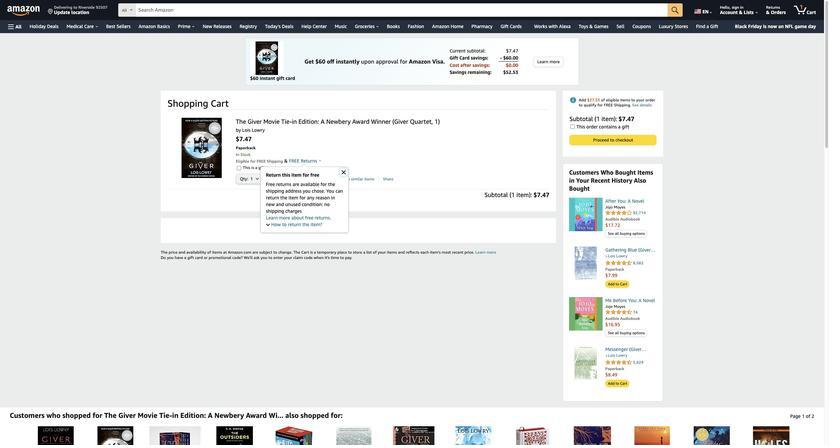 Task type: locate. For each thing, give the bounding box(es) containing it.
1 horizontal spatial your
[[378, 250, 386, 255]]

to down $8.49
[[616, 382, 619, 386]]

return up new
[[266, 195, 279, 201]]

you inside free returns are available for the shipping address you chose. you can return the item for any reason in new and unused condition: no shipping charges learn more about free returns.
[[303, 188, 311, 194]]

1 options from the top
[[632, 232, 645, 236]]

free up item?
[[305, 215, 314, 221]]

of inside the of eligible items to your order to qualify for free shipping.
[[601, 98, 605, 103]]

| image up free
[[266, 177, 267, 181]]

2 add to cart submit from the top
[[606, 381, 629, 387]]

1 see all buying options link from the top
[[606, 231, 647, 237]]

buying down $17.72 'link'
[[620, 232, 632, 236]]

1 vertical spatial movie
[[138, 412, 157, 420]]

gift down eligible for free shipping
[[258, 165, 265, 170]]

add down $8.49
[[608, 382, 615, 386]]

lois right by
[[242, 127, 251, 133]]

available
[[301, 182, 319, 187]]

audible for $16.95
[[605, 316, 619, 321]]

add to cart submit down $8.49
[[606, 381, 629, 387]]

to down subject
[[268, 255, 272, 260]]

for up "chose."
[[321, 182, 327, 187]]

your inside the of eligible items to your order to qualify for free shipping.
[[636, 98, 645, 103]]

edition: inside the giver movie tie-in edition: a newbery award winner (giver quartet, 1) by lois lowry $7.47 paperback in stock
[[298, 118, 319, 125]]

the giver boxed set: the giver, gathering blue, messenger, son: the classic science-fiction fantasy adventure series for kids image
[[268, 427, 321, 446]]

customers for customers who shopped for the giver movie tie-in edition: a newbery award wi... also shopped for:
[[10, 412, 45, 420]]

1 audible from the top
[[605, 217, 619, 222]]

learn more about free returns. link
[[266, 215, 331, 221]]

0 vertical spatial item):
[[602, 115, 617, 123]]

gift for gift card savings:
[[450, 55, 458, 61]]

a inside navigation
[[707, 23, 709, 29]]

amazon left home
[[432, 23, 450, 29]]

1 horizontal spatial order
[[646, 98, 655, 103]]

1 vertical spatial subtotal
[[485, 191, 508, 199]]

$8.49
[[605, 372, 618, 378]]

audible inside audible audiobook $16.95
[[605, 316, 619, 321]]

add for $8.49
[[608, 382, 615, 386]]

learn more link for the price and availability of items at amazon.com are subject to change. the cart is a temporary place to store a list of your items and reflects each item's most recent price.
[[475, 250, 496, 255]]

$60 instant gift card
[[250, 75, 295, 81]]

gift inside shopping cart main content
[[450, 55, 458, 61]]

Save for later The Giver Movie Tie-in Edition: A Newbery Award Winner (Giver Quartet, 1) submit
[[291, 177, 316, 182]]

$7.99
[[605, 273, 618, 279]]

0 vertical spatial moyes
[[614, 205, 625, 210]]

0 vertical spatial your
[[636, 98, 645, 103]]

1 vertical spatial lois
[[608, 254, 615, 259]]

learn more link
[[265, 165, 287, 170], [475, 250, 496, 255]]

2 vertical spatial paperback
[[605, 367, 624, 372]]

$60 left off
[[315, 58, 325, 65]]

options
[[632, 232, 645, 236], [632, 331, 645, 336]]

novel inside after you: a novel jojo moyes
[[632, 198, 644, 204]]

to inside "how to return the item?" dropdown button
[[282, 222, 287, 228]]

for up the available
[[303, 172, 309, 178]]

audiobook inside audible audiobook $17.72
[[620, 217, 640, 222]]

care
[[84, 23, 94, 29]]

1 all from the top
[[615, 232, 619, 236]]

audiobook
[[620, 217, 640, 222], [620, 316, 640, 321]]

medical care
[[67, 23, 94, 29]]

for right 'qualify'
[[598, 103, 603, 108]]

more inside free returns are available for the shipping address you chose. you can return the item for any reason in new and unused condition: no shipping charges learn more about free returns.
[[279, 215, 290, 221]]

share
[[383, 177, 394, 182]]

return inside free returns are available for the shipping address you chose. you can return the item for any reason in new and unused condition: no shipping charges learn more about free returns.
[[266, 195, 279, 201]]

in inside 'customers who bought items in your recent history also bought'
[[569, 177, 575, 184]]

the inside the giver movie tie-in edition: a newbery award winner (giver quartet, 1) by lois lowry $7.47 paperback in stock
[[236, 118, 246, 125]]

0 vertical spatial options
[[632, 232, 645, 236]]

0 horizontal spatial returns
[[301, 158, 317, 164]]

add to cart for $8.49
[[608, 382, 627, 386]]

1 vertical spatial paperback
[[605, 267, 624, 272]]

account
[[720, 9, 738, 15]]

1 vertical spatial all
[[15, 24, 22, 29]]

returns & orders
[[766, 5, 786, 15]]

0 horizontal spatial $60
[[250, 75, 258, 81]]

by
[[236, 127, 241, 133]]

0 horizontal spatial free
[[257, 159, 266, 164]]

customers who bought items in your recent history also bought
[[569, 169, 653, 192]]

lois for $7.99
[[608, 254, 615, 259]]

2 lois lowry link from the top
[[605, 353, 628, 359]]

giver inside the giver movie tie-in edition: a newbery award winner (giver quartet, 1) by lois lowry $7.47 paperback in stock
[[248, 118, 262, 125]]

1 add to cart from the top
[[608, 282, 627, 286]]

0 vertical spatial $60
[[315, 58, 325, 65]]

customers inside 'customers who bought items in your recent history also bought'
[[569, 169, 599, 176]]

amazon for amazon home
[[432, 23, 450, 29]]

see all buying options link for $16.95
[[606, 330, 647, 337]]

Add to Cart submit
[[606, 281, 629, 288], [606, 381, 629, 387]]

2 jojo from the top
[[605, 304, 613, 309]]

paperback for $7.99
[[605, 267, 624, 272]]

novel up 92,714
[[632, 198, 644, 204]]

1 inside navigation navigation
[[800, 4, 803, 10]]

friday
[[748, 23, 762, 29]]

works
[[534, 23, 547, 29]]

1 lois lowry link from the top
[[605, 254, 628, 259]]

returns
[[766, 5, 780, 10], [301, 158, 317, 164]]

0 horizontal spatial and
[[179, 250, 185, 255]]

the down learn more about free returns. "link"
[[302, 222, 309, 228]]

after
[[461, 62, 471, 68]]

This order contains a gift checkbox
[[571, 125, 575, 129]]

(giver inside messenger (giver quartet, 3)
[[629, 347, 642, 353]]

price
[[169, 250, 178, 255]]

holiday
[[30, 23, 46, 29]]

1 horizontal spatial all
[[122, 8, 127, 13]]

1 horizontal spatial gift
[[501, 23, 509, 29]]

0 horizontal spatial order
[[587, 124, 598, 130]]

learn more link down shipping
[[265, 165, 287, 170]]

0 vertical spatial card
[[286, 75, 295, 81]]

1 vertical spatial savings:
[[473, 62, 490, 68]]

lowry for $7.99
[[616, 254, 628, 259]]

find a gift link
[[692, 22, 722, 31]]

list
[[23, 427, 801, 446]]

2 audiobook from the top
[[620, 316, 640, 321]]

and left reflects
[[398, 250, 405, 255]]

1 vertical spatial buying
[[620, 331, 632, 336]]

gift left cards
[[501, 23, 509, 29]]

all for $17.72
[[615, 232, 619, 236]]

en
[[703, 9, 709, 14]]

shopped left the for:
[[301, 412, 329, 420]]

1 jojo from the top
[[605, 205, 613, 210]]

2 deals from the left
[[282, 23, 294, 29]]

no
[[324, 202, 330, 208]]

1 vertical spatial subtotal (1 item): $7.47
[[485, 191, 549, 199]]

0 horizontal spatial the
[[280, 195, 287, 201]]

a right find
[[707, 23, 709, 29]]

are inside the price and availability of items at amazon.com are subject to change. the cart is a temporary place to store a list of your items and reflects each item's most recent price. learn more do you have a gift card or promotional code? we'll ask you to enter your claim code when it's time to pay.
[[253, 250, 258, 255]]

None checkbox
[[237, 166, 241, 171]]

& left lists at right
[[739, 9, 743, 15]]

0 vertical spatial (giver
[[392, 118, 408, 125]]

jojo down after
[[605, 205, 613, 210]]

0 horizontal spatial newbery
[[214, 412, 244, 420]]

1 up the game
[[800, 4, 803, 10]]

see all buying options for $17.72
[[608, 232, 645, 236]]

a
[[321, 118, 325, 125], [628, 198, 631, 204], [639, 298, 642, 304], [208, 412, 213, 420]]

1 shopped from the left
[[62, 412, 91, 420]]

1 vertical spatial card
[[195, 255, 203, 260]]

1 vertical spatial tie-
[[159, 412, 172, 420]]

now
[[768, 23, 777, 29]]

qty: down eligible on the left top
[[237, 174, 246, 180]]

deals right today's
[[282, 23, 294, 29]]

1 for qty: 1
[[250, 176, 253, 182]]

this
[[577, 124, 585, 130], [243, 165, 250, 170]]

0 vertical spatial see all buying options link
[[606, 231, 647, 237]]

of right $27.53
[[601, 98, 605, 103]]

amazon
[[139, 23, 156, 29], [432, 23, 450, 29], [409, 58, 431, 65]]

0 vertical spatial paperback
[[236, 146, 256, 151]]

at
[[223, 250, 227, 255]]

lowry up 8,582 link
[[616, 254, 628, 259]]

see all buying options link
[[606, 231, 647, 237], [606, 330, 647, 337]]

your right list
[[378, 250, 386, 255]]

add
[[579, 98, 586, 103], [608, 282, 615, 286], [608, 382, 615, 386]]

home
[[451, 23, 464, 29]]

you: up 74
[[628, 298, 637, 304]]

learn up expand icon
[[266, 215, 278, 221]]

for
[[400, 58, 408, 65], [598, 103, 603, 108], [250, 159, 256, 164], [303, 172, 309, 178], [321, 182, 327, 187], [300, 195, 306, 201], [93, 412, 102, 420]]

ask
[[254, 255, 260, 260]]

None submit
[[668, 3, 683, 17]]

this order contains a gift
[[577, 124, 629, 130]]

1 vertical spatial shipping
[[266, 209, 284, 214]]

2 see all buying options from the top
[[608, 331, 645, 336]]

1 horizontal spatial returns
[[766, 5, 780, 10]]

0 horizontal spatial quartet,
[[410, 118, 433, 125]]

1 vertical spatial customers
[[10, 412, 45, 420]]

92,714
[[633, 210, 646, 215]]

0 vertical spatial lois lowry link
[[605, 254, 628, 259]]

shopped
[[62, 412, 91, 420], [301, 412, 329, 420]]

2 lois lowry from the top
[[608, 353, 628, 358]]

items inside the of eligible items to your order to qualify for free shipping.
[[620, 98, 630, 103]]

amazon left visa.
[[409, 58, 431, 65]]

shopped right who
[[62, 412, 91, 420]]

item):
[[602, 115, 617, 123], [517, 191, 532, 199]]

savings remaining:
[[450, 69, 492, 75]]

award left wi...
[[246, 412, 267, 420]]

learn inside the price and availability of items at amazon.com are subject to change. the cart is a temporary place to store a list of your items and reflects each item's most recent price. learn more do you have a gift card or promotional code? we'll ask you to enter your claim code when it's time to pay.
[[475, 250, 486, 255]]

lowry for $8.49
[[616, 353, 628, 358]]

all down $17.72
[[615, 232, 619, 236]]

new releases link
[[199, 22, 236, 31]]

charges
[[285, 209, 302, 214]]

jojo inside me before you: a novel jojo moyes
[[605, 304, 613, 309]]

1 vertical spatial see all buying options link
[[606, 330, 647, 337]]

orders
[[771, 9, 786, 15]]

1 vertical spatial see all buying options
[[608, 331, 645, 336]]

2 horizontal spatial free
[[604, 103, 613, 108]]

1 audiobook from the top
[[620, 217, 640, 222]]

0 vertical spatial the
[[328, 182, 335, 187]]

2 options from the top
[[632, 331, 645, 336]]

0 vertical spatial (1
[[595, 115, 600, 123]]

0 horizontal spatial tie-
[[159, 412, 172, 420]]

movie inside the giver movie tie-in edition: a newbery award winner (giver quartet, 1) by lois lowry $7.47 paperback in stock
[[263, 118, 280, 125]]

& left "orders"
[[766, 9, 770, 15]]

shipping down new
[[266, 209, 284, 214]]

code
[[304, 255, 313, 260]]

1 horizontal spatial customers
[[569, 169, 599, 176]]

1 add to cart submit from the top
[[606, 281, 629, 288]]

sell link
[[613, 22, 629, 31]]

this for this order contains a gift
[[577, 124, 585, 130]]

see all buying options link for $17.72
[[606, 231, 647, 237]]

lois lowry down 'messenger'
[[608, 353, 628, 358]]

all down $16.95
[[615, 331, 619, 336]]

lois lowry for $7.99
[[608, 254, 628, 259]]

1 moyes from the top
[[614, 205, 625, 210]]

buying down $16.95 link
[[620, 331, 632, 336]]

see left details
[[632, 103, 639, 108]]

gathering blue (giver quartet) (giver quartet, 2) image
[[569, 247, 603, 281]]

deals right holiday
[[47, 23, 59, 29]]

1 inside shopping cart main content
[[250, 176, 253, 182]]

see down $16.95
[[608, 331, 614, 336]]

options down $16.95 link
[[632, 331, 645, 336]]

customers who shopped for the giver movie tie-in edition: a newbery award wi... also shopped for:
[[10, 412, 343, 420]]

1 vertical spatial lois lowry link
[[605, 353, 628, 359]]

audible inside audible audiobook $17.72
[[605, 217, 619, 222]]

savings:
[[471, 55, 488, 61], [473, 62, 490, 68]]

proceed to checkout
[[593, 137, 633, 143]]

2 vertical spatial your
[[284, 255, 292, 260]]

see all buying options link down $16.95 link
[[606, 330, 647, 337]]

& right toys
[[590, 23, 593, 29]]

customers for customers who bought items in your recent history also bought
[[569, 169, 599, 176]]

paperback up $8.49
[[605, 367, 624, 372]]

order left contains
[[587, 124, 598, 130]]

audiobook inside audible audiobook $16.95
[[620, 316, 640, 321]]

medical care link
[[63, 22, 102, 31]]

about
[[291, 215, 304, 221]]

the
[[236, 118, 246, 125], [161, 250, 168, 255], [294, 250, 300, 255], [104, 412, 117, 420]]

learn more link for this is a gift
[[265, 165, 287, 170]]

0 vertical spatial add to cart
[[608, 282, 627, 286]]

1 see all buying options from the top
[[608, 232, 645, 236]]

& inside returns & orders
[[766, 9, 770, 15]]

lois inside the giver movie tie-in edition: a newbery award winner (giver quartet, 1) by lois lowry $7.47 paperback in stock
[[242, 127, 251, 133]]

1 vertical spatial quartet,
[[605, 354, 623, 359]]

2 horizontal spatial gift
[[710, 23, 718, 29]]

audible audiobook $16.95
[[605, 316, 640, 328]]

dropdown image
[[256, 178, 259, 180]]

0 horizontal spatial this
[[243, 165, 250, 170]]

1 vertical spatial learn more link
[[475, 250, 496, 255]]

toys & games
[[579, 23, 609, 29]]

1 horizontal spatial newbery
[[326, 118, 351, 125]]

1 horizontal spatial movie
[[263, 118, 280, 125]]

1 vertical spatial see
[[608, 232, 614, 236]]

& for account
[[739, 9, 743, 15]]

Search Amazon text field
[[136, 4, 668, 16]]

to right how
[[282, 222, 287, 228]]

promotional
[[209, 255, 231, 260]]

to down place
[[340, 255, 344, 260]]

2 add to cart from the top
[[608, 382, 627, 386]]

free inside free returns button
[[289, 158, 300, 164]]

item
[[292, 172, 302, 178], [289, 195, 298, 201]]

1 buying from the top
[[620, 232, 632, 236]]

0 horizontal spatial your
[[284, 255, 292, 260]]

1 horizontal spatial are
[[293, 182, 299, 187]]

the giver quartet box set image
[[148, 427, 202, 446]]

quartet, inside messenger (giver quartet, 3)
[[605, 354, 623, 359]]

0 vertical spatial see
[[632, 103, 639, 108]]

cart inside the price and availability of items at amazon.com are subject to change. the cart is a temporary place to store a list of your items and reflects each item's most recent price. learn more do you have a gift card or promotional code? we'll ask you to enter your claim code when it's time to pay.
[[301, 250, 309, 255]]

paperback up stock
[[236, 146, 256, 151]]

0 horizontal spatial you:
[[618, 198, 627, 204]]

1 horizontal spatial deals
[[282, 23, 294, 29]]

free inside the of eligible items to your order to qualify for free shipping.
[[604, 103, 613, 108]]

1 horizontal spatial giver
[[248, 118, 262, 125]]

0 vertical spatial savings:
[[471, 55, 488, 61]]

learn
[[537, 59, 549, 64], [266, 165, 276, 170], [266, 215, 278, 221], [475, 250, 486, 255]]

1 horizontal spatial (giver
[[629, 347, 642, 353]]

cart
[[807, 9, 816, 15], [211, 98, 229, 109], [301, 250, 309, 255], [620, 282, 627, 286], [620, 382, 627, 386]]

novel right before
[[643, 298, 655, 304]]

add down "$7.99"
[[608, 282, 615, 286]]

all for $16.95
[[615, 331, 619, 336]]

2 all from the top
[[615, 331, 619, 336]]

1 deals from the left
[[47, 23, 59, 29]]

are up the ask
[[253, 250, 258, 255]]

of up or
[[207, 250, 211, 255]]

the up by
[[236, 118, 246, 125]]

1 horizontal spatial and
[[276, 202, 284, 208]]

cards
[[510, 23, 522, 29]]

learn right $0.00
[[537, 59, 549, 64]]

all
[[615, 232, 619, 236], [615, 331, 619, 336]]

1 vertical spatial the
[[280, 195, 287, 201]]

1 | image from the left
[[266, 177, 267, 181]]

card right instant
[[286, 75, 295, 81]]

all inside button
[[15, 24, 22, 29]]

0 horizontal spatial customers
[[10, 412, 45, 420]]

lois lowry link up 8,582 link
[[605, 254, 628, 259]]

0 vertical spatial this
[[577, 124, 585, 130]]

2 see all buying options link from the top
[[606, 330, 647, 337]]

quartet, inside the giver movie tie-in edition: a newbery award winner (giver quartet, 1) by lois lowry $7.47 paperback in stock
[[410, 118, 433, 125]]

$17.72 link
[[605, 222, 657, 229]]

2 horizontal spatial you
[[303, 188, 311, 194]]

0 horizontal spatial shopped
[[62, 412, 91, 420]]

gift up cost at right
[[450, 55, 458, 61]]

and right new
[[276, 202, 284, 208]]

1 vertical spatial add to cart submit
[[606, 381, 629, 387]]

2 moyes from the top
[[614, 304, 625, 309]]

you down subject
[[261, 255, 267, 260]]

0 vertical spatial novel
[[632, 198, 644, 204]]

books
[[387, 23, 400, 29]]

amazon left basics in the top left of the page
[[139, 23, 156, 29]]

location
[[71, 9, 89, 15]]

remaining:
[[468, 69, 492, 75]]

see details link
[[632, 103, 652, 108]]

you
[[303, 188, 311, 194], [167, 255, 174, 260], [261, 255, 267, 260]]

you down the available
[[303, 188, 311, 194]]

is left now
[[763, 23, 767, 29]]

1 vertical spatial options
[[632, 331, 645, 336]]

1 horizontal spatial card
[[286, 75, 295, 81]]

returns.
[[315, 215, 331, 221]]

0 horizontal spatial item):
[[517, 191, 532, 199]]

to left riverside
[[73, 5, 77, 10]]

subtotal
[[570, 115, 593, 123], [485, 191, 508, 199]]

a inside the giver movie tie-in edition: a newbery award winner (giver quartet, 1) by lois lowry $7.47 paperback in stock
[[321, 118, 325, 125]]

Delete The Giver Movie Tie-in Edition: A Newbery Award Winner (Giver Quartet, 1) submit
[[271, 177, 283, 182]]

learn more button
[[534, 57, 563, 67]]

| image up returns
[[287, 177, 287, 181]]

customers
[[569, 169, 599, 176], [10, 412, 45, 420]]

2 horizontal spatial is
[[763, 23, 767, 29]]

add to cart for $7.99
[[608, 282, 627, 286]]

gift right find
[[710, 23, 718, 29]]

audible up $16.95
[[605, 316, 619, 321]]

| image
[[287, 177, 287, 181], [320, 177, 320, 181]]

1 right page
[[802, 414, 805, 419]]

you:
[[618, 198, 627, 204], [628, 298, 637, 304]]

1 vertical spatial 1
[[250, 176, 253, 182]]

messenger
[[605, 347, 628, 353]]

audible for $17.72
[[605, 217, 619, 222]]

order right shipping.
[[646, 98, 655, 103]]

gift for gift cards
[[501, 23, 509, 29]]

all inside search field
[[122, 8, 127, 13]]

(1
[[595, 115, 600, 123], [510, 191, 515, 199]]

see down $17.72
[[608, 232, 614, 236]]

the giver movie tie-in edition: a newbery award winner (giver quartet, 1) link
[[236, 118, 440, 126]]

1 horizontal spatial | image
[[320, 177, 320, 181]]

1 vertical spatial item):
[[517, 191, 532, 199]]

in
[[236, 152, 239, 157]]

free up return this item for free
[[289, 158, 300, 164]]

black
[[735, 23, 747, 29]]

0 vertical spatial audiobook
[[620, 217, 640, 222]]

returns left popover "icon" at the top left
[[301, 158, 317, 164]]

gift right instant
[[276, 75, 284, 81]]

(giver inside the giver movie tie-in edition: a newbery award winner (giver quartet, 1) by lois lowry $7.47 paperback in stock
[[392, 118, 408, 125]]

0 vertical spatial order
[[646, 98, 655, 103]]

1 for page 1 of 2
[[802, 414, 805, 419]]

see all buying options link down $17.72 'link'
[[606, 231, 647, 237]]

1 horizontal spatial amazon
[[409, 58, 431, 65]]

all down amazon image at left
[[15, 24, 22, 29]]

0 horizontal spatial edition:
[[180, 412, 206, 420]]

2 audible from the top
[[605, 316, 619, 321]]

1 horizontal spatial you:
[[628, 298, 637, 304]]

black friday is now an nfl game day
[[735, 23, 816, 29]]

recent
[[591, 177, 610, 184]]

holes (holes series) image
[[745, 427, 798, 446]]

return
[[266, 172, 281, 178]]

& inside 'toys & games' link
[[590, 23, 593, 29]]

0 horizontal spatial amazon
[[139, 23, 156, 29]]

order inside the of eligible items to your order to qualify for free shipping.
[[646, 98, 655, 103]]

amazon for amazon basics
[[139, 23, 156, 29]]

$17.72
[[605, 222, 620, 228]]

qty: left dropdown icon
[[240, 176, 248, 182]]

0 vertical spatial returns
[[766, 5, 780, 10]]

| image
[[266, 177, 267, 181], [379, 177, 379, 181]]

2 horizontal spatial items
[[620, 98, 630, 103]]

for right approval
[[400, 58, 408, 65]]

amazon inside shopping cart main content
[[409, 58, 431, 65]]

1 horizontal spatial return
[[288, 222, 301, 228]]

0 vertical spatial lois lowry
[[608, 254, 628, 259]]

(giver up 5,829
[[629, 347, 642, 353]]

1 vertical spatial novel
[[643, 298, 655, 304]]

$8.49 link
[[605, 372, 657, 379]]

0 horizontal spatial | image
[[266, 177, 267, 181]]

in inside free returns are available for the shipping address you chose. you can return the item for any reason in new and unused condition: no shipping charges learn more about free returns.
[[331, 195, 335, 201]]

cart down $8.49 link
[[620, 382, 627, 386]]

1 left dropdown icon
[[250, 176, 253, 182]]

0 vertical spatial jojo
[[605, 205, 613, 210]]

audiobook for $16.95
[[620, 316, 640, 321]]

the outsiders image
[[208, 427, 262, 446]]

1 horizontal spatial quartet,
[[605, 354, 623, 359]]

returns
[[276, 182, 291, 187]]

fashion link
[[404, 22, 428, 31]]

find
[[696, 23, 705, 29]]

day
[[808, 23, 816, 29]]

jojo inside after you: a novel jojo moyes
[[605, 205, 613, 210]]

moyes down after
[[614, 205, 625, 210]]

cart inside navigation navigation
[[807, 9, 816, 15]]

add to cart submit down "$7.99"
[[606, 281, 629, 288]]

0 horizontal spatial | image
[[287, 177, 287, 181]]

0 vertical spatial tie-
[[281, 118, 292, 125]]

2 buying from the top
[[620, 331, 632, 336]]

moyes inside me before you: a novel jojo moyes
[[614, 304, 625, 309]]

coupons
[[633, 23, 651, 29]]

card inside the price and availability of items at amazon.com are subject to change. the cart is a temporary place to store a list of your items and reflects each item's most recent price. learn more do you have a gift card or promotional code? we'll ask you to enter your claim code when it's time to pay.
[[195, 255, 203, 260]]

options for $17.72
[[632, 232, 645, 236]]

returns up now
[[766, 5, 780, 10]]

to
[[73, 5, 77, 10], [631, 98, 635, 103], [579, 103, 583, 108], [610, 137, 614, 143], [282, 222, 287, 228], [273, 250, 277, 255], [348, 250, 352, 255], [268, 255, 272, 260], [340, 255, 344, 260], [616, 282, 619, 286], [616, 382, 619, 386]]

(giver right winner
[[392, 118, 408, 125]]

audiobook for $17.72
[[620, 217, 640, 222]]

1 lois lowry from the top
[[608, 254, 628, 259]]

address
[[285, 188, 302, 194]]

$0.00
[[506, 62, 518, 68]]

with
[[549, 23, 558, 29]]

2 vertical spatial 1
[[802, 414, 805, 419]]

see all buying options down $16.95 link
[[608, 331, 645, 336]]

amazon image
[[7, 6, 40, 16]]

2 shipping from the top
[[266, 209, 284, 214]]

newbery inside the giver movie tie-in edition: a newbery award winner (giver quartet, 1) by lois lowry $7.47 paperback in stock
[[326, 118, 351, 125]]

2 horizontal spatial amazon
[[432, 23, 450, 29]]

return inside dropdown button
[[288, 222, 301, 228]]

you: inside me before you: a novel jojo moyes
[[628, 298, 637, 304]]



Task type: vqa. For each thing, say whether or not it's contained in the screenshot.
audible
yes



Task type: describe. For each thing, give the bounding box(es) containing it.
each
[[421, 250, 429, 255]]

1 vertical spatial (1
[[510, 191, 515, 199]]

alexa
[[559, 23, 571, 29]]

is inside the price and availability of items at amazon.com are subject to change. the cart is a temporary place to store a list of your items and reflects each item's most recent price. learn more do you have a gift card or promotional code? we'll ask you to enter your claim code when it's time to pay.
[[310, 250, 313, 255]]

delivering to riverside 92507 update location
[[54, 5, 108, 15]]

lowry inside the giver movie tie-in edition: a newbery award winner (giver quartet, 1) by lois lowry $7.47 paperback in stock
[[252, 127, 265, 133]]

none checkbox inside shopping cart main content
[[237, 166, 241, 171]]

0 horizontal spatial you
[[167, 255, 174, 260]]

the inside dropdown button
[[302, 222, 309, 228]]

1 vertical spatial $60
[[250, 75, 258, 81]]

qty: for qty:
[[237, 174, 246, 180]]

this for this is a gift learn more
[[243, 165, 250, 170]]

shopping cart main content
[[161, 38, 663, 402]]

savings: for cost after savings:
[[473, 62, 490, 68]]

it's
[[325, 255, 330, 260]]

0 vertical spatial bought
[[615, 169, 636, 176]]

for left any
[[300, 195, 306, 201]]

coupons link
[[629, 22, 655, 31]]

1)
[[435, 118, 440, 125]]

0 horizontal spatial items
[[212, 250, 222, 255]]

a inside after you: a novel jojo moyes
[[628, 198, 631, 204]]

expand image
[[266, 223, 270, 227]]

navigation navigation
[[0, 0, 824, 33]]

a right contains
[[618, 124, 621, 130]]

all button
[[5, 20, 25, 33]]

1 horizontal spatial $60
[[315, 58, 325, 65]]

bridge to terabithia image
[[685, 427, 739, 446]]

2 | image from the left
[[379, 177, 379, 181]]

item inside free returns are available for the shipping address you chose. you can return the item for any reason in new and unused condition: no shipping charges learn more about free returns.
[[289, 195, 298, 201]]

for down stock
[[250, 159, 256, 164]]

new
[[266, 202, 275, 208]]

see for you:
[[608, 232, 614, 236]]

0 horizontal spatial subtotal (1 item): $7.47
[[485, 191, 549, 199]]

fashion
[[408, 23, 424, 29]]

to up enter
[[273, 250, 277, 255]]

also
[[285, 412, 299, 420]]

chose.
[[312, 188, 325, 194]]

Compare with similar items The Giver Movie Tie-in Edition: A Newbery Award Winner (Giver Quartet, 1) submit
[[325, 177, 374, 182]]

stores
[[675, 23, 688, 29]]

add to cart submit for $7.99
[[606, 281, 629, 288]]

of left 2
[[806, 414, 811, 419]]

1 vertical spatial order
[[587, 124, 598, 130]]

after you: a novel jojo moyes
[[605, 198, 644, 210]]

All search field
[[118, 3, 683, 17]]

$7.47 inside the giver movie tie-in edition: a newbery award winner (giver quartet, 1) by lois lowry $7.47 paperback in stock
[[236, 135, 252, 143]]

center
[[313, 23, 327, 29]]

none submit inside all search field
[[668, 3, 683, 17]]

music
[[335, 23, 347, 29]]

wi...
[[269, 412, 284, 420]]

8,582 link
[[605, 260, 644, 267]]

amazon basics
[[139, 23, 170, 29]]

the giver graphic novel (giver quartet, 1) image
[[29, 427, 83, 446]]

a up the when
[[314, 250, 316, 255]]

to inside delivering to riverside 92507 update location
[[73, 5, 77, 10]]

1 vertical spatial newbery
[[214, 412, 244, 420]]

74
[[633, 310, 638, 315]]

popover image
[[319, 160, 321, 162]]

& for toys
[[590, 23, 593, 29]]

a left list
[[363, 250, 365, 255]]

8,582
[[633, 261, 644, 266]]

more inside the price and availability of items at amazon.com are subject to change. the cart is a temporary place to store a list of your items and reflects each item's most recent price. learn more do you have a gift card or promotional code? we'll ask you to enter your claim code when it's time to pay.
[[487, 250, 496, 255]]

your
[[576, 177, 589, 184]]

returns inside button
[[301, 158, 317, 164]]

learn down shipping
[[266, 165, 276, 170]]

details
[[640, 103, 652, 108]]

2 | image from the left
[[320, 177, 320, 181]]

availability
[[186, 250, 206, 255]]

the giver quartet omnibus image
[[506, 427, 560, 446]]

2 shopped from the left
[[301, 412, 329, 420]]

lists
[[744, 9, 754, 15]]

see all buying options for $16.95
[[608, 331, 645, 336]]

game
[[795, 23, 807, 29]]

how to return the item? button
[[266, 222, 322, 228]]

item's
[[430, 250, 441, 255]]

1 horizontal spatial subtotal
[[570, 115, 593, 123]]

lois for $8.49
[[608, 353, 615, 358]]

for up giver (93) by lowry, lois [mass market paperback (2002)] image
[[93, 412, 102, 420]]

more inside button
[[550, 59, 560, 64]]

2 horizontal spatial the
[[328, 182, 335, 187]]

today's
[[265, 23, 281, 29]]

the up "do"
[[161, 250, 168, 255]]

to down "$7.99"
[[616, 282, 619, 286]]

1 vertical spatial award
[[246, 412, 267, 420]]

condition:
[[302, 202, 323, 208]]

you
[[326, 188, 334, 194]]

to up pay.
[[348, 250, 352, 255]]

card
[[459, 55, 470, 61]]

lois lowry link for $8.49
[[605, 353, 628, 359]]

approval
[[376, 58, 399, 65]]

who
[[46, 412, 61, 420]]

prime link
[[174, 22, 199, 31]]

a down eligible for free shipping
[[255, 165, 257, 170]]

92507
[[96, 5, 108, 10]]

moyes inside after you: a novel jojo moyes
[[614, 205, 625, 210]]

close image
[[342, 171, 346, 175]]

the up giver (93) by lowry, lois [mass market paperback (2002)] image
[[104, 412, 117, 420]]

store
[[353, 250, 362, 255]]

me before you: a novel image
[[569, 297, 603, 331]]

current
[[450, 48, 466, 54]]

to right alert icon
[[579, 103, 583, 108]]

temporary
[[317, 250, 336, 255]]

novel inside me before you: a novel jojo moyes
[[643, 298, 655, 304]]

best sellers
[[106, 23, 131, 29]]

the up "claim"
[[294, 250, 300, 255]]

messenger (giver quartet, 3) image
[[569, 347, 603, 380]]

in inside navigation navigation
[[740, 5, 744, 10]]

Proceed to checkout submit
[[570, 135, 656, 145]]

0 vertical spatial item
[[292, 172, 302, 178]]

you: inside after you: a novel jojo moyes
[[618, 198, 627, 204]]

pay.
[[345, 255, 352, 260]]

groceries
[[355, 23, 375, 29]]

in inside the giver movie tie-in edition: a newbery award winner (giver quartet, 1) by lois lowry $7.47 paperback in stock
[[292, 118, 297, 125]]

code?
[[232, 255, 243, 260]]

lois lowry for $8.49
[[608, 353, 628, 358]]

& inside shopping cart main content
[[284, 158, 288, 164]]

- $60.00
[[500, 55, 518, 61]]

qualify
[[584, 103, 597, 108]]

are inside free returns are available for the shipping address you chose. you can return the item for any reason in new and unused condition: no shipping charges learn more about free returns.
[[293, 182, 299, 187]]

a long walk to water: based on a true story image
[[626, 427, 679, 446]]

1 vertical spatial is
[[251, 165, 254, 170]]

cart right the shopping
[[211, 98, 229, 109]]

lois lowry link for $7.99
[[605, 254, 628, 259]]

shopping cart
[[168, 98, 229, 109]]

me
[[605, 298, 612, 304]]

free returns button
[[288, 158, 321, 165]]

of right list
[[373, 250, 377, 255]]

items
[[638, 169, 653, 176]]

1 vertical spatial giver
[[118, 412, 136, 420]]

a right have
[[184, 255, 186, 260]]

learn inside free returns are available for the shipping address you chose. you can return the item for any reason in new and unused condition: no shipping charges learn more about free returns.
[[266, 215, 278, 221]]

cart down $7.99 link
[[620, 282, 627, 286]]

0 horizontal spatial subtotal
[[485, 191, 508, 199]]

after
[[605, 198, 616, 204]]

son (giver quartet, 4) image
[[327, 427, 381, 446]]

learn inside button
[[537, 59, 549, 64]]

me before you: a novel link
[[605, 297, 657, 304]]

see for before
[[608, 331, 614, 336]]

& for returns
[[766, 9, 770, 15]]

paperback for $8.49
[[605, 367, 624, 372]]

1 horizontal spatial (1
[[595, 115, 600, 123]]

a inside me before you: a novel jojo moyes
[[639, 298, 642, 304]]

1 shipping from the top
[[266, 188, 284, 194]]

qty: for qty: 1
[[240, 176, 248, 182]]

add $27.53
[[579, 98, 601, 103]]

how
[[271, 222, 281, 228]]

3)
[[625, 354, 629, 359]]

deals for holiday deals
[[47, 23, 59, 29]]

to right proceed on the right of page
[[610, 137, 614, 143]]

returns inside returns & orders
[[766, 5, 780, 10]]

free inside free returns are available for the shipping address you chose. you can return the item for any reason in new and unused condition: no shipping charges learn more about free returns.
[[305, 215, 314, 221]]

deals for today's deals
[[282, 23, 294, 29]]

0 horizontal spatial movie
[[138, 412, 157, 420]]

messenger (giver quartet, 3)
[[605, 347, 642, 359]]

subtotal:
[[467, 48, 486, 54]]

item in your cart image
[[250, 42, 284, 75]]

return this item for free
[[266, 172, 319, 178]]

today's deals link
[[261, 22, 298, 31]]

is inside 'black friday is now an nfl game day' 'link'
[[763, 23, 767, 29]]

learn more
[[537, 59, 560, 64]]

0 vertical spatial add
[[579, 98, 586, 103]]

after you: a novel image
[[569, 198, 603, 232]]

2 horizontal spatial and
[[398, 250, 405, 255]]

paperback inside the giver movie tie-in edition: a newbery award winner (giver quartet, 1) by lois lowry $7.47 paperback in stock
[[236, 146, 256, 151]]

delivering
[[54, 5, 72, 10]]

games
[[594, 23, 609, 29]]

claim
[[293, 255, 303, 260]]

to right shipping.
[[631, 98, 635, 103]]

for inside the of eligible items to your order to qualify for free shipping.
[[598, 103, 603, 108]]

works with alexa link
[[530, 22, 575, 31]]

alert image
[[570, 97, 576, 103]]

add to cart submit for $8.49
[[606, 381, 629, 387]]

current subtotal:
[[450, 48, 486, 54]]

number the stars: a newbery award winner image
[[447, 427, 500, 446]]

checkout
[[616, 137, 633, 143]]

contains
[[599, 124, 617, 130]]

5,829 link
[[605, 360, 644, 366]]

award inside the giver movie tie-in edition: a newbery award winner (giver quartet, 1) by lois lowry $7.47 paperback in stock
[[352, 118, 370, 125]]

off
[[327, 58, 334, 65]]

page 1 of 2
[[790, 414, 815, 419]]

0 vertical spatial free
[[311, 172, 319, 178]]

this is a gift learn more
[[243, 165, 287, 170]]

savings: for gift card savings:
[[471, 55, 488, 61]]

and inside free returns are available for the shipping address you chose. you can return the item for any reason in new and unused condition: no shipping charges learn more about free returns.
[[276, 202, 284, 208]]

1 horizontal spatial you
[[261, 255, 267, 260]]

the giver (for pob boxed set only) (giver quartet) image
[[566, 427, 620, 446]]

giver (93) by lowry, lois [mass market paperback (2002)] image
[[89, 427, 142, 446]]

1 horizontal spatial items
[[387, 250, 397, 255]]

the giver: an instructional guide for literature - novel study guide for 4th-8th grade literature with close reading and writ image
[[387, 427, 441, 446]]

winner
[[371, 118, 391, 125]]

gift inside the price and availability of items at amazon.com are subject to change. the cart is a temporary place to store a list of your items and reflects each item's most recent price. learn more do you have a gift card or promotional code? we'll ask you to enter your claim code when it's time to pay.
[[187, 255, 194, 260]]

0 vertical spatial subtotal (1 item): $7.47
[[570, 115, 635, 123]]

help center link
[[298, 22, 331, 31]]

the giver movie tie-in edition: a newbery award winner (giver quartet, 1), opens in a new tab image
[[172, 118, 232, 178]]

gift cards
[[501, 23, 522, 29]]

holiday deals
[[30, 23, 59, 29]]

buying for $16.95
[[620, 331, 632, 336]]

buying for $17.72
[[620, 232, 632, 236]]

amazon.com
[[228, 250, 252, 255]]

1 vertical spatial bought
[[569, 185, 590, 192]]

black friday is now an nfl game day link
[[732, 22, 819, 31]]

1 | image from the left
[[287, 177, 287, 181]]

paperback $8.49
[[605, 367, 624, 378]]

$7.99 link
[[605, 273, 657, 279]]

gift card savings:
[[450, 55, 488, 61]]

recent
[[452, 250, 464, 255]]

unused
[[285, 202, 301, 208]]

the giver movie tie-in edition: a newbery award winner (giver quartet, 1) by lois lowry $7.47 paperback in stock
[[236, 118, 440, 157]]

toys & games link
[[575, 22, 613, 31]]

pharmacy
[[472, 23, 493, 29]]

amazon home link
[[428, 22, 468, 31]]

gift up checkout
[[622, 124, 629, 130]]

options for $16.95
[[632, 331, 645, 336]]

add for $7.99
[[608, 282, 615, 286]]

tie- inside the giver movie tie-in edition: a newbery award winner (giver quartet, 1) by lois lowry $7.47 paperback in stock
[[281, 118, 292, 125]]



